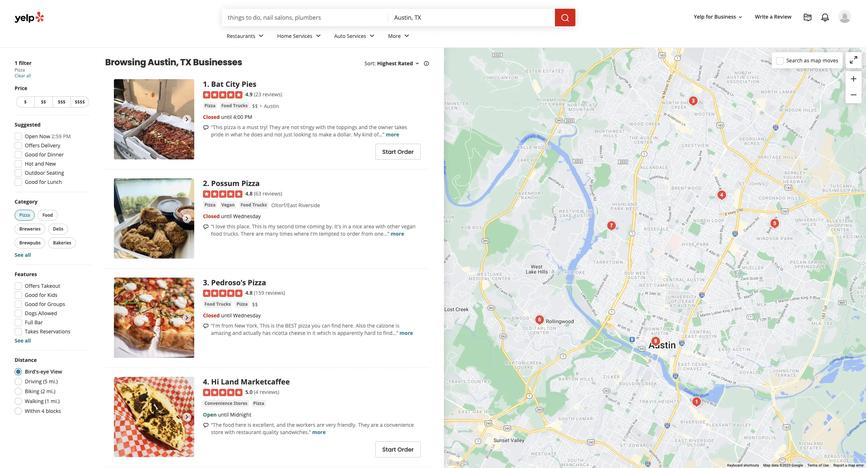 Task type: locate. For each thing, give the bounding box(es) containing it.
1 horizontal spatial map
[[848, 464, 855, 468]]

until down convenience stores link
[[218, 412, 229, 419]]

open down suggested
[[25, 133, 38, 140]]

search as map moves
[[786, 57, 838, 64]]

16 speech v2 image for 4
[[203, 423, 209, 429]]

use
[[823, 464, 829, 468]]

more for hi land marketcaffee
[[312, 429, 326, 436]]

they right try!
[[269, 124, 281, 131]]

good for groups
[[25, 301, 65, 308]]

1 horizontal spatial 24 chevron down v2 image
[[368, 32, 376, 40]]

option group
[[12, 357, 91, 417]]

start order link down convenience
[[375, 442, 421, 458]]

food trucks down the (63
[[241, 202, 267, 208]]

2 closed until wednesday from the top
[[203, 312, 261, 319]]

trucks
[[233, 103, 248, 109], [252, 202, 267, 208], [216, 301, 231, 308]]

2 vertical spatial in
[[307, 330, 311, 337]]

2 4.8 from the top
[[245, 290, 253, 297]]

2 none field from the left
[[394, 14, 549, 22]]

keyboard
[[727, 464, 743, 468]]

1 for 1 . bat city pies
[[203, 79, 207, 89]]

1 vertical spatial trucks
[[252, 202, 267, 208]]

pedroso's pizza image
[[686, 94, 701, 108]]

new inside "i'm from new york. this is the best pizza you can find here. also the calzone is amazing and actually has ricotta cheese in it which is apparently hard to find…" more
[[234, 323, 245, 330]]

slideshow element for 1
[[114, 79, 194, 160]]

pride
[[211, 131, 224, 138]]

christina o. image
[[838, 10, 852, 23]]

2 4.8 star rating image from the top
[[203, 290, 242, 297]]

1 vertical spatial start order link
[[375, 442, 421, 458]]

services for auto services
[[347, 32, 366, 39]]

offers for offers takeout
[[25, 283, 40, 290]]

3 . from the top
[[207, 278, 209, 288]]

reviews) up austin at the left
[[263, 91, 282, 98]]

reviews) for 3 . pedroso's pizza
[[266, 290, 285, 297]]

1 next image from the top
[[183, 115, 191, 124]]

2 services from the left
[[347, 32, 366, 39]]

2 see all button from the top
[[15, 337, 31, 344]]

0 vertical spatial food trucks
[[221, 103, 248, 109]]

$$$ button
[[52, 96, 71, 108]]

for for kids
[[39, 292, 46, 299]]

1 vertical spatial 4.8
[[245, 290, 253, 297]]

open for open until midnight
[[203, 412, 217, 419]]

start order link for pies
[[375, 144, 421, 160]]

is inside '"the food here is excellent, and the workers are very friendly. they are a convenience store with restaurant quality sandwiches."'
[[248, 422, 251, 429]]

1 vertical spatial see all button
[[15, 337, 31, 344]]

3 24 chevron down v2 image from the left
[[402, 32, 411, 40]]

closed for possum pizza
[[203, 213, 220, 220]]

4 . hi land marketcaffee
[[203, 377, 290, 387]]

to down it's at top left
[[341, 231, 346, 237]]

1 vertical spatial previous image
[[117, 314, 126, 322]]

very
[[326, 422, 336, 429]]

0 horizontal spatial possum pizza image
[[114, 179, 194, 259]]

1 vertical spatial open
[[203, 412, 217, 419]]

2 vertical spatial closed
[[203, 312, 220, 319]]

search image
[[561, 13, 570, 22]]

pedroso's pizza link
[[211, 278, 266, 288]]

4 left hi on the bottom left of the page
[[203, 377, 207, 387]]

$
[[24, 99, 27, 105]]

good for good for lunch
[[25, 179, 38, 185]]

0 vertical spatial start order
[[382, 148, 414, 156]]

1 good from the top
[[25, 151, 38, 158]]

delivery
[[41, 142, 60, 149]]

3 16 speech v2 image from the top
[[203, 423, 209, 429]]

to left make
[[312, 131, 317, 138]]

1 horizontal spatial trucks
[[233, 103, 248, 109]]

4 down walking (1 mi.)
[[42, 408, 44, 415]]

pizza inside "this pizza is a must try!   they are not stingy with the toppings and the owner takes pride in what he does and not just looking to make a dollar.   my kind of…"
[[224, 124, 236, 131]]

trucks down the (63
[[252, 202, 267, 208]]

for down the outdoor seating
[[39, 179, 46, 185]]

food
[[221, 103, 232, 109], [241, 202, 251, 208], [42, 212, 53, 218], [204, 301, 215, 308]]

16 speech v2 image
[[203, 125, 209, 131], [203, 224, 209, 230], [203, 423, 209, 429]]

0 horizontal spatial 24 chevron down v2 image
[[314, 32, 323, 40]]

yelp for business button
[[691, 10, 746, 24]]

open
[[25, 133, 38, 140], [203, 412, 217, 419]]

order down convenience
[[397, 446, 414, 454]]

3 next image from the top
[[183, 413, 191, 422]]

many
[[265, 231, 278, 237]]

0 vertical spatial this
[[252, 223, 262, 230]]

pizza button down '(4'
[[252, 400, 266, 408]]

zoom out image
[[849, 91, 858, 99]]

for down good for kids
[[39, 301, 46, 308]]

1 vertical spatial in
[[343, 223, 347, 230]]

the up kind
[[369, 124, 377, 131]]

area
[[364, 223, 374, 230]]

with inside "i love this place. this is my second time coming by. it's in a nice area with other vegan food trucks. there are many times where i'm tempted to order from one…"
[[376, 223, 386, 230]]

start down convenience
[[382, 446, 396, 454]]

next image
[[183, 115, 191, 124], [183, 314, 191, 322], [183, 413, 191, 422]]

0 vertical spatial food trucks link
[[220, 102, 249, 110]]

pm right 4:00
[[245, 114, 252, 121]]

1 vertical spatial pizza
[[298, 323, 310, 330]]

pizza down "category"
[[19, 212, 30, 218]]

pizza inside 1 filter pizza clear all
[[15, 67, 25, 73]]

0 vertical spatial open
[[25, 133, 38, 140]]

1 start order link from the top
[[375, 144, 421, 160]]

0 horizontal spatial food
[[211, 231, 222, 237]]

24 chevron down v2 image inside more link
[[402, 32, 411, 40]]

2 24 chevron down v2 image from the left
[[368, 32, 376, 40]]

closed until 4:00 pm
[[203, 114, 252, 121]]

a left nice
[[348, 223, 351, 230]]

make
[[319, 131, 332, 138]]

order
[[397, 148, 414, 156], [397, 446, 414, 454]]

are up just
[[282, 124, 290, 131]]

the up hard
[[367, 323, 375, 330]]

None field
[[228, 14, 383, 22], [394, 14, 549, 22]]

1 see all button from the top
[[15, 252, 31, 259]]

this inside "i love this place. this is my second time coming by. it's in a nice area with other vegan food trucks. there are many times where i'm tempted to order from one…"
[[252, 223, 262, 230]]

1 vertical spatial not
[[274, 131, 282, 138]]

2 previous image from the top
[[117, 413, 126, 422]]

0 vertical spatial food trucks button
[[220, 102, 249, 110]]

next image for 3 . pedroso's pizza
[[183, 314, 191, 322]]

0 vertical spatial closed until wednesday
[[203, 213, 261, 220]]

start for hi land marketcaffee
[[382, 446, 396, 454]]

good
[[25, 151, 38, 158], [25, 179, 38, 185], [25, 292, 38, 299], [25, 301, 38, 308]]

more link down workers
[[312, 429, 326, 436]]

see all
[[15, 252, 31, 259], [15, 337, 31, 344]]

$$$$ button
[[71, 96, 89, 108]]

0 horizontal spatial 4
[[42, 408, 44, 415]]

0 vertical spatial 4.8
[[245, 190, 253, 197]]

1 horizontal spatial open
[[203, 412, 217, 419]]

start order for marketcaffee
[[382, 446, 414, 454]]

new up seating
[[45, 160, 56, 167]]

1 16 speech v2 image from the top
[[203, 125, 209, 131]]

1 horizontal spatial pm
[[245, 114, 252, 121]]

is up restaurant
[[248, 422, 251, 429]]

food up closed until 4:00 pm
[[221, 103, 232, 109]]

a up he on the left top of the page
[[242, 124, 245, 131]]

pm inside group
[[63, 133, 71, 140]]

next image
[[183, 214, 191, 223]]

services
[[293, 32, 312, 39], [347, 32, 366, 39]]

24 chevron down v2 image right auto services
[[368, 32, 376, 40]]

0 vertical spatial with
[[316, 124, 326, 131]]

1 offers from the top
[[25, 142, 40, 149]]

0 horizontal spatial map
[[811, 57, 821, 64]]

restaurants
[[227, 32, 255, 39]]

2 vertical spatial trucks
[[216, 301, 231, 308]]

1 horizontal spatial from
[[361, 231, 373, 237]]

1 vertical spatial 16 speech v2 image
[[203, 224, 209, 230]]

for down offers takeout
[[39, 292, 46, 299]]

food trucks link down the (63
[[239, 202, 268, 209]]

0 vertical spatial all
[[26, 73, 31, 79]]

pizza down pedroso's pizza 'link'
[[237, 301, 248, 308]]

1 vertical spatial pm
[[63, 133, 71, 140]]

1 none field from the left
[[228, 14, 383, 22]]

0 vertical spatial 1
[[15, 60, 18, 66]]

this for ricotta
[[260, 323, 270, 330]]

24 chevron down v2 image inside home services link
[[314, 32, 323, 40]]

1 vertical spatial map
[[848, 464, 855, 468]]

and left actually
[[232, 330, 242, 337]]

pm for closed until 4:00 pm
[[245, 114, 252, 121]]

"this pizza is a must try!   they are not stingy with the toppings and the owner takes pride in what he does and not just looking to make a dollar.   my kind of…"
[[211, 124, 407, 138]]

1 horizontal spatial not
[[291, 124, 299, 131]]

1 start order from the top
[[382, 148, 414, 156]]

1 see from the top
[[15, 252, 23, 259]]

more link down the owner
[[386, 131, 399, 138]]

until for pedroso's
[[221, 312, 232, 319]]

(4
[[254, 389, 258, 396]]

zoom in image
[[849, 74, 858, 83]]

24 chevron down v2 image inside auto services link
[[368, 32, 376, 40]]

not
[[291, 124, 299, 131], [274, 131, 282, 138]]

0 horizontal spatial from
[[221, 323, 233, 330]]

2 vertical spatial 16 speech v2 image
[[203, 423, 209, 429]]

Find text field
[[228, 14, 383, 22]]

baldinucci pizza romana image
[[532, 313, 547, 328]]

trucks for middle 'food trucks' link
[[252, 202, 267, 208]]

food trucks link up 4:00
[[220, 102, 249, 110]]

1 vertical spatial 1
[[203, 79, 207, 89]]

1 vertical spatial wednesday
[[233, 312, 261, 319]]

good up hot
[[25, 151, 38, 158]]

bird's-eye view
[[25, 368, 62, 375]]

0 horizontal spatial 1
[[15, 60, 18, 66]]

start for bat city pies
[[382, 148, 396, 156]]

4.8 left the (63
[[245, 190, 253, 197]]

1 start from the top
[[382, 148, 396, 156]]

0 vertical spatial see
[[15, 252, 23, 259]]

1 previous image from the top
[[117, 214, 126, 223]]

2 slideshow element from the top
[[114, 179, 194, 259]]

food trucks button up "i'm
[[203, 301, 232, 308]]

love
[[216, 223, 225, 230]]

more link down other
[[391, 231, 404, 237]]

previous image
[[117, 214, 126, 223], [117, 413, 126, 422]]

2 . possum pizza
[[203, 179, 260, 188]]

closed for pedroso's pizza
[[203, 312, 220, 319]]

2 . from the top
[[207, 179, 209, 188]]

group containing category
[[13, 198, 91, 259]]

full
[[25, 319, 33, 326]]

the up ricotta
[[276, 323, 284, 330]]

$$ for 3 . pedroso's pizza
[[252, 301, 258, 308]]

food inside '"the food here is excellent, and the workers are very friendly. they are a convenience store with restaurant quality sandwiches."'
[[223, 422, 234, 429]]

in left what
[[225, 131, 229, 138]]

16 speech v2 image for 1
[[203, 125, 209, 131]]

0 vertical spatial trucks
[[233, 103, 248, 109]]

also
[[356, 323, 366, 330]]

the
[[327, 124, 335, 131], [369, 124, 377, 131], [276, 323, 284, 330], [367, 323, 375, 330], [287, 422, 295, 429]]

2 previous image from the top
[[117, 314, 126, 322]]

4 slideshow element from the top
[[114, 377, 194, 458]]

4.8 star rating image
[[203, 191, 242, 198], [203, 290, 242, 297]]

2 good from the top
[[25, 179, 38, 185]]

0 vertical spatial offers
[[25, 142, 40, 149]]

driving
[[25, 378, 42, 385]]

2 horizontal spatial to
[[377, 330, 382, 337]]

1 inside 1 filter pizza clear all
[[15, 60, 18, 66]]

good up dogs
[[25, 301, 38, 308]]

1 wednesday from the top
[[233, 213, 261, 220]]

0 vertical spatial 4
[[203, 377, 207, 387]]

closed for bat city pies
[[203, 114, 220, 121]]

2 horizontal spatial with
[[376, 223, 386, 230]]

1 services from the left
[[293, 32, 312, 39]]

reviews) for 2 . possum pizza
[[263, 190, 282, 197]]

for for groups
[[39, 301, 46, 308]]

1 24 chevron down v2 image from the left
[[314, 32, 323, 40]]

order down takes
[[397, 148, 414, 156]]

5.0
[[245, 389, 253, 396]]

2 see from the top
[[15, 337, 23, 344]]

4.8 star rating image for pedroso's pizza
[[203, 290, 242, 297]]

pizza up cheese
[[298, 323, 310, 330]]

. for 3
[[207, 278, 209, 288]]

0 horizontal spatial not
[[274, 131, 282, 138]]

this inside "i'm from new york. this is the best pizza you can find here. also the calzone is amazing and actually has ricotta cheese in it which is apparently hard to find…" more
[[260, 323, 270, 330]]

0 vertical spatial pm
[[245, 114, 252, 121]]

0 vertical spatial see all button
[[15, 252, 31, 259]]

1 horizontal spatial pizza
[[298, 323, 310, 330]]

open inside group
[[25, 133, 38, 140]]

new inside group
[[45, 160, 56, 167]]

food for middle 'food trucks' link
[[241, 202, 251, 208]]

pm
[[245, 114, 252, 121], [63, 133, 71, 140]]

possum pizza image
[[114, 179, 194, 259], [689, 396, 704, 410]]

16 speech v2 image left "i
[[203, 224, 209, 230]]

see all button for features
[[15, 337, 31, 344]]

food trucks button
[[220, 102, 249, 110], [239, 202, 268, 209], [203, 301, 232, 308]]

map for error
[[848, 464, 855, 468]]

slideshow element for 3
[[114, 278, 194, 358]]

more link for pedroso's pizza
[[400, 330, 413, 337]]

and up kind
[[359, 124, 368, 131]]

0 horizontal spatial with
[[225, 429, 235, 436]]

for inside button
[[706, 13, 713, 20]]

all
[[26, 73, 31, 79], [25, 252, 31, 259], [25, 337, 31, 344]]

4:00
[[233, 114, 243, 121]]

restaurant
[[236, 429, 261, 436]]

2 16 speech v2 image from the top
[[203, 224, 209, 230]]

home
[[277, 32, 292, 39]]

see all button down takes
[[15, 337, 31, 344]]

0 vertical spatial in
[[225, 131, 229, 138]]

the up make
[[327, 124, 335, 131]]

0 horizontal spatial trucks
[[216, 301, 231, 308]]

0 vertical spatial previous image
[[117, 214, 126, 223]]

from inside "i'm from new york. this is the best pizza you can find here. also the calzone is amazing and actually has ricotta cheese in it which is apparently hard to find…" more
[[221, 323, 233, 330]]

2 vertical spatial food trucks link
[[203, 301, 232, 308]]

16 chevron down v2 image
[[414, 61, 420, 66]]

1 vertical spatial start
[[382, 446, 396, 454]]

store
[[211, 429, 223, 436]]

1 left filter
[[15, 60, 18, 66]]

0 vertical spatial map
[[811, 57, 821, 64]]

2 next image from the top
[[183, 314, 191, 322]]

not up just
[[291, 124, 299, 131]]

2 vertical spatial all
[[25, 337, 31, 344]]

0 vertical spatial to
[[312, 131, 317, 138]]

browsing
[[105, 56, 146, 68]]

2 start from the top
[[382, 446, 396, 454]]

1 horizontal spatial 1
[[203, 79, 207, 89]]

pm for open now 2:59 pm
[[63, 133, 71, 140]]

2 horizontal spatial trucks
[[252, 202, 267, 208]]

pedroso's
[[211, 278, 246, 288]]

4.8 (159 reviews)
[[245, 290, 285, 297]]

0 horizontal spatial pm
[[63, 133, 71, 140]]

projects image
[[803, 13, 812, 22]]

they inside "this pizza is a must try!   they are not stingy with the toppings and the owner takes pride in what he does and not just looking to make a dollar.   my kind of…"
[[269, 124, 281, 131]]

they
[[269, 124, 281, 131], [358, 422, 369, 429]]

None search field
[[222, 9, 577, 26]]

1 vertical spatial see all
[[15, 337, 31, 344]]

1 left the bat
[[203, 79, 207, 89]]

24 chevron down v2 image left the auto on the left of page
[[314, 32, 323, 40]]

and up quality
[[277, 422, 286, 429]]

1 vertical spatial with
[[376, 223, 386, 230]]

3 closed from the top
[[203, 312, 220, 319]]

see all button
[[15, 252, 31, 259], [15, 337, 31, 344]]

1 vertical spatial mi.)
[[46, 388, 55, 395]]

2 closed from the top
[[203, 213, 220, 220]]

closed up "this
[[203, 114, 220, 121]]

0 horizontal spatial services
[[293, 32, 312, 39]]

16 speech v2 image
[[203, 324, 209, 329]]

1 closed until wednesday from the top
[[203, 213, 261, 220]]

with up make
[[316, 124, 326, 131]]

where
[[294, 231, 309, 237]]

4.8 for pedroso's
[[245, 290, 253, 297]]

food down 3
[[204, 301, 215, 308]]

wednesday up 'york.'
[[233, 312, 261, 319]]

reviews) for 4 . hi land marketcaffee
[[260, 389, 279, 396]]

0 horizontal spatial they
[[269, 124, 281, 131]]

pizza button down pedroso's pizza 'link'
[[235, 301, 249, 308]]

more down other
[[391, 231, 404, 237]]

trucks for bottom 'food trucks' link
[[216, 301, 231, 308]]

4 good from the top
[[25, 301, 38, 308]]

start order for pies
[[382, 148, 414, 156]]

0 vertical spatial closed
[[203, 114, 220, 121]]

mi.) right '(5' on the left bottom of page
[[49, 378, 58, 385]]

0 horizontal spatial to
[[312, 131, 317, 138]]

write
[[755, 13, 769, 20]]

offers for offers delivery
[[25, 142, 40, 149]]

0 vertical spatial start order link
[[375, 144, 421, 160]]

24 chevron down v2 image
[[314, 32, 323, 40], [368, 32, 376, 40], [402, 32, 411, 40]]

driving (5 mi.)
[[25, 378, 58, 385]]

slideshow element for 4
[[114, 377, 194, 458]]

. left the bat
[[207, 79, 209, 89]]

to inside "i love this place. this is my second time coming by. it's in a nice area with other vegan food trucks. there are many times where i'm tempted to order from one…"
[[341, 231, 346, 237]]

with
[[316, 124, 326, 131], [376, 223, 386, 230], [225, 429, 235, 436]]

all down takes
[[25, 337, 31, 344]]

see all down brewpubs button
[[15, 252, 31, 259]]

brewpubs button
[[15, 238, 45, 249]]

0 vertical spatial food
[[211, 231, 222, 237]]

1 vertical spatial next image
[[183, 314, 191, 322]]

0 horizontal spatial in
[[225, 131, 229, 138]]

1 for 1 filter pizza clear all
[[15, 60, 18, 66]]

start order link down takes
[[375, 144, 421, 160]]

2 start order from the top
[[382, 446, 414, 454]]

pizza up the (63
[[241, 179, 260, 188]]

food trucks button up 4:00
[[220, 102, 249, 110]]

previous image
[[117, 115, 126, 124], [117, 314, 126, 322]]

see for features
[[15, 337, 23, 344]]

1 vertical spatial food trucks button
[[239, 202, 268, 209]]

all down brewpubs button
[[25, 252, 31, 259]]

flo's wine bar & bottle shop image
[[604, 219, 619, 233]]

$$ left the $$$ button on the top left of page
[[41, 99, 46, 105]]

2 start order link from the top
[[375, 442, 421, 458]]

more for bat city pies
[[386, 131, 399, 138]]

food down "i
[[211, 231, 222, 237]]

(23
[[254, 91, 261, 98]]

pizza button down "category"
[[15, 210, 35, 221]]

until for bat
[[221, 114, 232, 121]]

from up amazing
[[221, 323, 233, 330]]

pizza down 4.9 star rating image
[[204, 103, 215, 109]]

0 vertical spatial see all
[[15, 252, 31, 259]]

closed until wednesday up "i'm
[[203, 312, 261, 319]]

stingy
[[300, 124, 314, 131]]

bar
[[35, 319, 43, 326]]

4.8
[[245, 190, 253, 197], [245, 290, 253, 297]]

food trucks button for middle 'food trucks' link
[[239, 202, 268, 209]]

1 vertical spatial 4.8 star rating image
[[203, 290, 242, 297]]

4.8 star rating image down pedroso's
[[203, 290, 242, 297]]

is up what
[[237, 124, 241, 131]]

pizza button for pizza link below pedroso's pizza 'link'
[[235, 301, 249, 308]]

1 order from the top
[[397, 148, 414, 156]]

1 horizontal spatial they
[[358, 422, 369, 429]]

mi.) for driving (5 mi.)
[[49, 378, 58, 385]]

for for dinner
[[39, 151, 46, 158]]

more down workers
[[312, 429, 326, 436]]

1 horizontal spatial none field
[[394, 14, 549, 22]]

1 vertical spatial food
[[223, 422, 234, 429]]

2 order from the top
[[397, 446, 414, 454]]

this
[[252, 223, 262, 230], [260, 323, 270, 330]]

bat
[[211, 79, 224, 89]]

all right the clear
[[26, 73, 31, 79]]

4 . from the top
[[207, 377, 209, 387]]

with inside '"the food here is excellent, and the workers are very friendly. they are a convenience store with restaurant quality sandwiches."'
[[225, 429, 235, 436]]

start down of…"
[[382, 148, 396, 156]]

to inside "i'm from new york. this is the best pizza you can find here. also the calzone is amazing and actually has ricotta cheese in it which is apparently hard to find…" more
[[377, 330, 382, 337]]

0 vertical spatial next image
[[183, 115, 191, 124]]

start order down convenience
[[382, 446, 414, 454]]

0 vertical spatial order
[[397, 148, 414, 156]]

1 . from the top
[[207, 79, 209, 89]]

slideshow element
[[114, 79, 194, 160], [114, 179, 194, 259], [114, 278, 194, 358], [114, 377, 194, 458]]

with for hi land marketcaffee
[[225, 429, 235, 436]]

wednesday up place.
[[233, 213, 261, 220]]

order
[[347, 231, 360, 237]]

now
[[39, 133, 50, 140]]

1 filter pizza clear all
[[15, 60, 32, 79]]

1 see all from the top
[[15, 252, 31, 259]]

3
[[203, 278, 207, 288]]

1 previous image from the top
[[117, 115, 126, 124]]

2 see all from the top
[[15, 337, 31, 344]]

food trucks button for bottom 'food trucks' link
[[203, 301, 232, 308]]

0 vertical spatial from
[[361, 231, 373, 237]]

0 vertical spatial they
[[269, 124, 281, 131]]

. left pedroso's
[[207, 278, 209, 288]]

report a map error
[[833, 464, 864, 468]]

. left possum
[[207, 179, 209, 188]]

0 vertical spatial 16 speech v2 image
[[203, 125, 209, 131]]

1 4.8 star rating image from the top
[[203, 191, 242, 198]]

map right as
[[811, 57, 821, 64]]

. left hi on the bottom left of the page
[[207, 377, 209, 387]]

pm right 2:59
[[63, 133, 71, 140]]

more right find…"
[[400, 330, 413, 337]]

order for 4 . hi land marketcaffee
[[397, 446, 414, 454]]

services for home services
[[293, 32, 312, 39]]

3 good from the top
[[25, 292, 38, 299]]

1 horizontal spatial possum pizza image
[[689, 396, 704, 410]]

see all down takes
[[15, 337, 31, 344]]

report a map error link
[[833, 464, 864, 468]]

they inside '"the food here is excellent, and the workers are very friendly. they are a convenience store with restaurant quality sandwiches."'
[[358, 422, 369, 429]]

1 horizontal spatial food
[[223, 422, 234, 429]]

1 slideshow element from the top
[[114, 79, 194, 160]]

. for 2
[[207, 179, 209, 188]]

1 4.8 from the top
[[245, 190, 253, 197]]

2 wednesday from the top
[[233, 312, 261, 319]]

with for possum pizza
[[376, 223, 386, 230]]

map region
[[400, 0, 866, 468]]

24 chevron down v2 image
[[257, 32, 266, 40]]

"this
[[211, 124, 223, 131]]

1 vertical spatial food trucks
[[241, 202, 267, 208]]

from inside "i love this place. this is my second time coming by. it's in a nice area with other vegan food trucks. there are many times where i'm tempted to order from one…"
[[361, 231, 373, 237]]

start order down takes
[[382, 148, 414, 156]]

3 slideshow element from the top
[[114, 278, 194, 358]]

2 vertical spatial mi.)
[[51, 398, 60, 405]]

until up amazing
[[221, 312, 232, 319]]

within 4 blocks
[[25, 408, 61, 415]]

closed until wednesday up this
[[203, 213, 261, 220]]

this for there
[[252, 223, 262, 230]]

with up one…"
[[376, 223, 386, 230]]

0 horizontal spatial open
[[25, 133, 38, 140]]

next image for 4 . hi land marketcaffee
[[183, 413, 191, 422]]

food trucks link up "i'm
[[203, 301, 232, 308]]

group
[[846, 71, 862, 103], [12, 121, 91, 188], [13, 198, 91, 259], [12, 271, 91, 345]]

2 vertical spatial next image
[[183, 413, 191, 422]]

2 offers from the top
[[25, 283, 40, 290]]

times
[[280, 231, 293, 237]]

reviews) down marketcaffee on the left bottom of the page
[[260, 389, 279, 396]]

pizza button for pizza link underneath '(4'
[[252, 400, 266, 408]]

possum pizza image inside map region
[[689, 396, 704, 410]]

auto
[[334, 32, 346, 39]]

not left just
[[274, 131, 282, 138]]

previous image for 3
[[117, 314, 126, 322]]

1 horizontal spatial with
[[316, 124, 326, 131]]

4.9 (23 reviews)
[[245, 91, 282, 98]]

"the
[[211, 422, 222, 429]]

trucks down pedroso's
[[216, 301, 231, 308]]

1 vertical spatial 4
[[42, 408, 44, 415]]

$$ inside button
[[41, 99, 46, 105]]

offers takeout
[[25, 283, 60, 290]]

1 closed from the top
[[203, 114, 220, 121]]

0 horizontal spatial new
[[45, 160, 56, 167]]

pizza
[[15, 67, 25, 73], [204, 103, 215, 109], [241, 179, 260, 188], [204, 202, 215, 208], [19, 212, 30, 218], [248, 278, 266, 288], [237, 301, 248, 308], [253, 401, 264, 407]]

bakeries
[[53, 240, 71, 246]]

0 vertical spatial previous image
[[117, 115, 126, 124]]



Task type: describe. For each thing, give the bounding box(es) containing it.
closed until wednesday for possum
[[203, 213, 261, 220]]

is down the find
[[332, 330, 336, 337]]

bird's-
[[25, 368, 40, 375]]

stores
[[234, 401, 247, 407]]

data
[[771, 464, 779, 468]]

4.8 star rating image for possum pizza
[[203, 191, 242, 198]]

a inside '"the food here is excellent, and the workers are very friendly. they are a convenience store with restaurant quality sandwiches."'
[[380, 422, 383, 429]]

cheese
[[289, 330, 305, 337]]

pizza button for pizza link left of vegan button
[[203, 202, 217, 209]]

food for the topmost 'food trucks' link
[[221, 103, 232, 109]]

biking
[[25, 388, 39, 395]]

1 vertical spatial food trucks link
[[239, 202, 268, 209]]

start order link for marketcaffee
[[375, 442, 421, 458]]

24 chevron down v2 image for home services
[[314, 32, 323, 40]]

all inside 1 filter pizza clear all
[[26, 73, 31, 79]]

Near text field
[[394, 14, 549, 22]]

kids
[[47, 292, 57, 299]]

breweries button
[[15, 224, 45, 235]]

allowed
[[38, 310, 57, 317]]

vegan
[[221, 202, 235, 208]]

2
[[203, 179, 207, 188]]

price group
[[15, 85, 91, 109]]

more link for bat city pies
[[386, 131, 399, 138]]

vegan button
[[220, 202, 236, 209]]

see all button for category
[[15, 252, 31, 259]]

open for open now 2:59 pm
[[25, 133, 38, 140]]

pedroso's pizza image
[[114, 278, 194, 358]]

4.8 for possum
[[245, 190, 253, 197]]

previous image for 4
[[117, 413, 126, 422]]

oltorf/east riverside
[[271, 202, 320, 209]]

and inside group
[[35, 160, 44, 167]]

previous image for 2
[[117, 214, 126, 223]]

pizza inside group
[[19, 212, 30, 218]]

food trucks for bottom 'food trucks' link
[[204, 301, 231, 308]]

a right write
[[770, 13, 773, 20]]

good for lunch
[[25, 179, 62, 185]]

24 chevron down v2 image for auto services
[[368, 32, 376, 40]]

notifications image
[[821, 13, 830, 22]]

food trucks button for the topmost 'food trucks' link
[[220, 102, 249, 110]]

auto services
[[334, 32, 366, 39]]

write a review link
[[752, 10, 795, 24]]

are inside "this pizza is a must try!   they are not stingy with the toppings and the owner takes pride in what he does and not just looking to make a dollar.   my kind of…"
[[282, 124, 290, 131]]

yelp
[[694, 13, 705, 20]]

are inside "i love this place. this is my second time coming by. it's in a nice area with other vegan food trucks. there are many times where i'm tempted to order from one…"
[[256, 231, 264, 237]]

highest
[[377, 60, 397, 67]]

16 speech v2 image for 2
[[203, 224, 209, 230]]

a right report
[[845, 464, 847, 468]]

find
[[331, 323, 341, 330]]

sandwiches."
[[280, 429, 311, 436]]

group containing suggested
[[12, 121, 91, 188]]

tx
[[180, 56, 191, 68]]

slideshow element for 2
[[114, 179, 194, 259]]

pizza down '(4'
[[253, 401, 264, 407]]

hi land marketcaffee link
[[211, 377, 290, 387]]

good for good for kids
[[25, 292, 38, 299]]

he
[[244, 131, 250, 138]]

wednesday for pedroso's
[[233, 312, 261, 319]]

see for category
[[15, 252, 23, 259]]

more
[[388, 32, 401, 39]]

to inside "this pizza is a must try!   they are not stingy with the toppings and the owner takes pride in what he does and not just looking to make a dollar.   my kind of…"
[[312, 131, 317, 138]]

quality
[[263, 429, 279, 436]]

pizza link down 4.9 star rating image
[[203, 102, 217, 110]]

and inside "i'm from new york. this is the best pizza you can find here. also the calzone is amazing and actually has ricotta cheese in it which is apparently hard to find…" more
[[232, 330, 242, 337]]

by.
[[326, 223, 333, 230]]

google image
[[446, 459, 470, 468]]

none field near
[[394, 14, 549, 22]]

wednesday for possum
[[233, 213, 261, 220]]

good for good for groups
[[25, 301, 38, 308]]

map for moves
[[811, 57, 821, 64]]

desano pizzeria napoletana image
[[649, 334, 663, 349]]

with inside "this pizza is a must try!   they are not stingy with the toppings and the owner takes pride in what he does and not just looking to make a dollar.   my kind of…"
[[316, 124, 326, 131]]

a right make
[[333, 131, 336, 138]]

1 . bat city pies
[[203, 79, 256, 89]]

convenience stores button
[[203, 400, 249, 408]]

next image for 1 . bat city pies
[[183, 115, 191, 124]]

mi.) for walking (1 mi.)
[[51, 398, 60, 405]]

can
[[322, 323, 330, 330]]

pizza link down pedroso's pizza 'link'
[[235, 301, 249, 308]]

all for category
[[25, 252, 31, 259]]

is inside "this pizza is a must try!   they are not stingy with the toppings and the owner takes pride in what he does and not just looking to make a dollar.   my kind of…"
[[237, 124, 241, 131]]

a inside "i love this place. this is my second time coming by. it's in a nice area with other vegan food trucks. there are many times where i'm tempted to order from one…"
[[348, 223, 351, 230]]

possum pizza link
[[211, 179, 260, 188]]

dogs
[[25, 310, 37, 317]]

auto services link
[[328, 26, 382, 47]]

best
[[285, 323, 297, 330]]

apparently
[[337, 330, 363, 337]]

within
[[25, 408, 40, 415]]

as
[[804, 57, 809, 64]]

business categories element
[[221, 26, 852, 47]]

more for possum pizza
[[391, 231, 404, 237]]

more link
[[382, 26, 417, 47]]

for for business
[[706, 13, 713, 20]]

there
[[241, 231, 254, 237]]

delis
[[53, 226, 63, 232]]

pizza up (159
[[248, 278, 266, 288]]

it
[[313, 330, 316, 337]]

$$ for 1 . bat city pies
[[252, 103, 258, 110]]

filter
[[19, 60, 32, 66]]

little deli & pizzeria image
[[768, 217, 782, 231]]

for for lunch
[[39, 179, 46, 185]]

and inside '"the food here is excellent, and the workers are very friendly. they are a convenience store with restaurant quality sandwiches."'
[[277, 422, 286, 429]]

hi land marketcaffee image
[[114, 377, 194, 458]]

city
[[226, 79, 240, 89]]

calzone
[[376, 323, 394, 330]]

in inside "i love this place. this is my second time coming by. it's in a nice area with other vegan food trucks. there are many times where i'm tempted to order from one…"
[[343, 223, 347, 230]]

until for hi
[[218, 412, 229, 419]]

food inside 'button'
[[42, 212, 53, 218]]

order for 1 . bat city pies
[[397, 148, 414, 156]]

open until midnight
[[203, 412, 251, 419]]

price
[[15, 85, 27, 92]]

reviews) for 1 . bat city pies
[[263, 91, 282, 98]]

16 info v2 image
[[424, 61, 429, 66]]

(63
[[254, 190, 261, 197]]

distance
[[15, 357, 37, 364]]

0 vertical spatial possum pizza image
[[114, 179, 194, 259]]

food inside "i love this place. this is my second time coming by. it's in a nice area with other vegan food trucks. there are many times where i'm tempted to order from one…"
[[211, 231, 222, 237]]

pizza button for pizza link underneath 4.9 star rating image
[[203, 102, 217, 110]]

in inside "i'm from new york. this is the best pizza you can find here. also the calzone is amazing and actually has ricotta cheese in it which is apparently hard to find…" more
[[307, 330, 311, 337]]

. for 4
[[207, 377, 209, 387]]

nice
[[353, 223, 362, 230]]

see all for category
[[15, 252, 31, 259]]

blocks
[[46, 408, 61, 415]]

bat city pies image
[[689, 395, 704, 410]]

it's
[[334, 223, 341, 230]]

map
[[763, 464, 771, 468]]

takes
[[25, 328, 38, 335]]

and down try!
[[264, 131, 273, 138]]

5 star rating image
[[203, 389, 242, 397]]

biking (2 mi.)
[[25, 388, 55, 395]]

pizza inside "i'm from new york. this is the best pizza you can find here. also the calzone is amazing and actually has ricotta cheese in it which is apparently hard to find…" more
[[298, 323, 310, 330]]

until for possum
[[221, 213, 232, 220]]

workers
[[296, 422, 315, 429]]

takeout
[[41, 283, 60, 290]]

are left very
[[317, 422, 324, 429]]

category
[[15, 198, 37, 205]]

pizza link down '(4'
[[252, 400, 266, 408]]

pizza link left vegan button
[[203, 202, 217, 209]]

are left convenience
[[371, 422, 379, 429]]

suggested
[[15, 121, 41, 128]]

outdoor
[[25, 169, 45, 176]]

food trucks for the topmost 'food trucks' link
[[221, 103, 248, 109]]

eye
[[40, 368, 49, 375]]

marketcaffee
[[241, 377, 290, 387]]

businesses
[[193, 56, 242, 68]]

0 vertical spatial not
[[291, 124, 299, 131]]

new for from
[[234, 323, 245, 330]]

land
[[221, 377, 239, 387]]

here.
[[342, 323, 354, 330]]

find…"
[[383, 330, 398, 337]]

good for good for dinner
[[25, 151, 38, 158]]

trucks for the topmost 'food trucks' link
[[233, 103, 248, 109]]

keyboard shortcuts button
[[727, 463, 759, 468]]

second
[[277, 223, 294, 230]]

"i love this place. this is my second time coming by. it's in a nice area with other vegan food trucks. there are many times where i'm tempted to order from one…"
[[211, 223, 416, 237]]

the inside '"the food here is excellent, and the workers are very friendly. they are a convenience store with restaurant quality sandwiches."'
[[287, 422, 295, 429]]

see all for features
[[15, 337, 31, 344]]

my
[[354, 131, 361, 138]]

24 chevron down v2 image for more
[[402, 32, 411, 40]]

more inside "i'm from new york. this is the best pizza you can find here. also the calzone is amazing and actually has ricotta cheese in it which is apparently hard to find…" more
[[400, 330, 413, 337]]

midnight
[[230, 412, 251, 419]]

all for features
[[25, 337, 31, 344]]

1 horizontal spatial 4
[[203, 377, 207, 387]]

user actions element
[[688, 9, 862, 54]]

pizza left vegan
[[204, 202, 215, 208]]

closed until wednesday for pedroso's
[[203, 312, 261, 319]]

"the food here is excellent, and the workers are very friendly. they are a convenience store with restaurant quality sandwiches."
[[211, 422, 414, 436]]

option group containing distance
[[12, 357, 91, 417]]

previous image for 1
[[117, 115, 126, 124]]

expand map image
[[849, 55, 858, 64]]

food trucks for middle 'food trucks' link
[[241, 202, 267, 208]]

food for bottom 'food trucks' link
[[204, 301, 215, 308]]

dogs allowed
[[25, 310, 57, 317]]

report
[[833, 464, 844, 468]]

groups
[[47, 301, 65, 308]]

mi.) for biking (2 mi.)
[[46, 388, 55, 395]]

this
[[227, 223, 235, 230]]

(1
[[45, 398, 49, 405]]

of
[[819, 464, 822, 468]]

hi land marketcaffee image
[[715, 188, 729, 203]]

is up ricotta
[[271, 323, 275, 330]]

vegan link
[[220, 202, 236, 209]]

time
[[295, 223, 306, 230]]

just
[[284, 131, 292, 138]]

lunch
[[47, 179, 62, 185]]

16 chevron down v2 image
[[738, 14, 743, 20]]

"i'm
[[211, 323, 220, 330]]

"i
[[211, 223, 214, 230]]

offers delivery
[[25, 142, 60, 149]]

. for 1
[[207, 79, 209, 89]]

vegan
[[401, 223, 416, 230]]

in inside "this pizza is a must try!   they are not stingy with the toppings and the owner takes pride in what he does and not just looking to make a dollar.   my kind of…"
[[225, 131, 229, 138]]

is inside "i love this place. this is my second time coming by. it's in a nice area with other vegan food trucks. there are many times where i'm tempted to order from one…"
[[263, 223, 267, 230]]

group containing features
[[12, 271, 91, 345]]

new for and
[[45, 160, 56, 167]]

bat city pies image
[[114, 79, 194, 160]]

none field find
[[228, 14, 383, 22]]

home services link
[[271, 26, 328, 47]]

$$ button
[[34, 96, 52, 108]]

is up find…"
[[396, 323, 399, 330]]

4.9 star rating image
[[203, 91, 242, 99]]

here
[[235, 422, 246, 429]]

more link for hi land marketcaffee
[[312, 429, 326, 436]]



Task type: vqa. For each thing, say whether or not it's contained in the screenshot.
1.2
no



